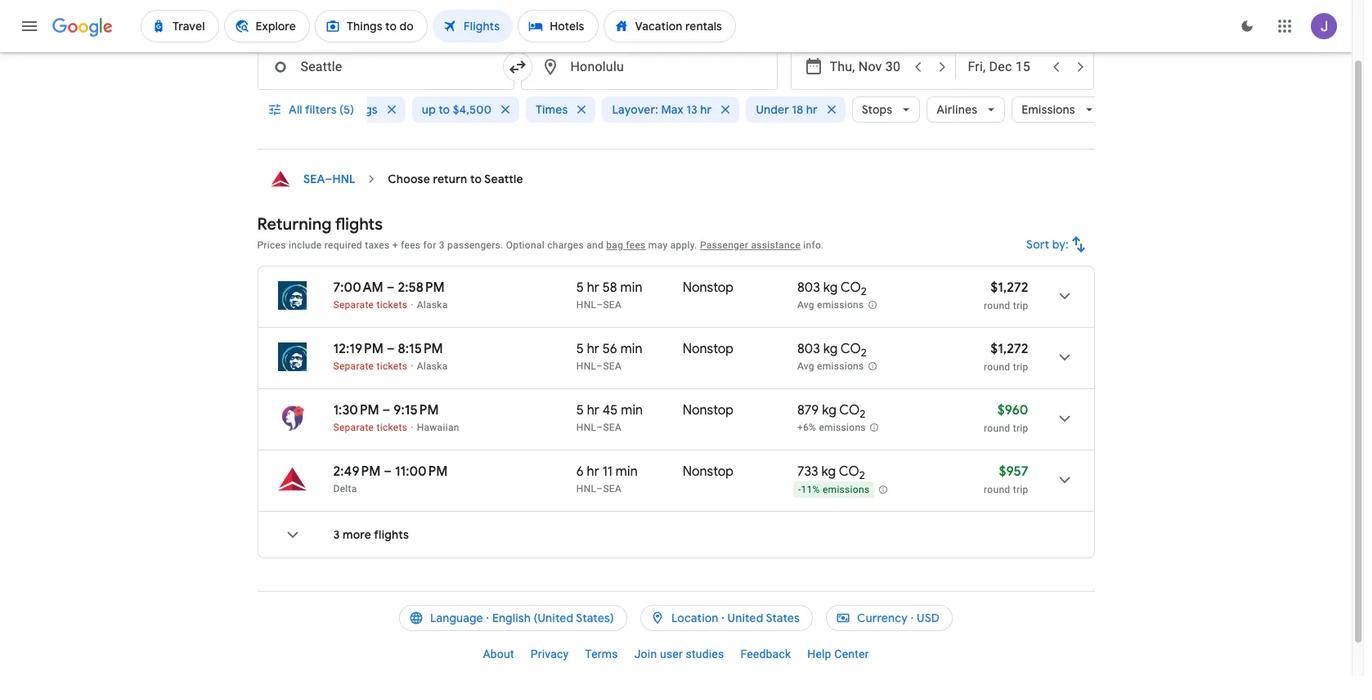 Task type: locate. For each thing, give the bounding box(es) containing it.
803 up "879"
[[797, 341, 820, 357]]

separate down 12:19 pm
[[333, 361, 374, 372]]

round inside $960 round trip
[[984, 423, 1010, 434]]

Departure time: 7:00 AM. text field
[[333, 280, 383, 296]]

Departure text field
[[830, 45, 905, 89]]

5 inside 5 hr 45 min hnl – sea
[[576, 402, 584, 419]]

fees right the +
[[401, 240, 421, 251]]

$1,272 round trip
[[984, 280, 1029, 312], [984, 341, 1029, 373]]

0 vertical spatial separate tickets
[[333, 299, 407, 311]]

2 inside popup button
[[342, 102, 349, 117]]

2 for 5 hr 58 min
[[861, 285, 867, 299]]

– left 8:15 pm text field
[[387, 341, 395, 357]]

3 inside popup button
[[402, 16, 409, 29]]

4 nonstop flight. element from the top
[[683, 464, 734, 483]]

kg inside 879 kg co 2
[[822, 402, 837, 419]]

1 horizontal spatial fees
[[626, 240, 646, 251]]

round for 6 hr 11 min
[[984, 484, 1010, 496]]

803 kg co 2 down assistance
[[797, 280, 867, 299]]

by:
[[1052, 237, 1069, 252]]

None text field
[[257, 44, 514, 90], [521, 44, 777, 90], [257, 44, 514, 90], [521, 44, 777, 90]]

avg emissions down assistance
[[797, 300, 864, 311]]

under
[[756, 102, 789, 117]]

hr for 5 hr 58 min
[[587, 280, 599, 296]]

0 horizontal spatial fees
[[401, 240, 421, 251]]

0 vertical spatial 5
[[576, 280, 584, 296]]

1 avg from the top
[[797, 300, 814, 311]]

0 vertical spatial avg emissions
[[797, 300, 864, 311]]

1 vertical spatial separate tickets
[[333, 361, 407, 372]]

avg down assistance
[[797, 300, 814, 311]]

– down 45
[[596, 422, 603, 433]]

alaska down 8:15 pm text field
[[417, 361, 448, 372]]

trip inside $960 round trip
[[1013, 423, 1029, 434]]

0 vertical spatial separate
[[333, 299, 374, 311]]

0 vertical spatial $1,272
[[991, 280, 1029, 296]]

states
[[766, 611, 800, 626]]

0 vertical spatial 803
[[797, 280, 820, 296]]

1 vertical spatial alaska
[[417, 361, 448, 372]]

803 down assistance
[[797, 280, 820, 296]]

alaska for 12:19 pm – 8:15 pm
[[417, 361, 448, 372]]

sea down 58
[[603, 299, 622, 311]]

total duration 5 hr 56 min. element
[[576, 341, 683, 360]]

min inside 5 hr 45 min hnl – sea
[[621, 402, 643, 419]]

sea down 45
[[603, 422, 622, 433]]

– left "9:15 pm"
[[382, 402, 391, 419]]

min right 45
[[621, 402, 643, 419]]

$1,272 round trip up $1,272 text box
[[984, 280, 1029, 312]]

1 avg emissions from the top
[[797, 300, 864, 311]]

2 for 5 hr 45 min
[[860, 407, 866, 421]]

hnl for 12:19 pm – 8:15 pm
[[576, 361, 596, 372]]

2 vertical spatial 5
[[576, 402, 584, 419]]

4 trip from the top
[[1013, 484, 1029, 496]]

swap origin and destination. image
[[508, 57, 527, 77]]

co inside 733 kg co 2
[[839, 464, 859, 480]]

hnl inside 5 hr 45 min hnl – sea
[[576, 422, 596, 433]]

alaska
[[417, 299, 448, 311], [417, 361, 448, 372]]

sea inside the '6 hr 11 min hnl – sea'
[[603, 483, 622, 495]]

nonstop
[[683, 280, 734, 296], [683, 341, 734, 357], [683, 402, 734, 419], [683, 464, 734, 480]]

hr inside 5 hr 45 min hnl – sea
[[587, 402, 599, 419]]

up to $4,500
[[422, 102, 492, 117]]

returning flights main content
[[257, 163, 1095, 572]]

0 vertical spatial flights
[[335, 214, 383, 235]]

1 alaska from the top
[[417, 299, 448, 311]]

min inside the 5 hr 58 min hnl – sea
[[620, 280, 642, 296]]

prices include required taxes + fees for 3 passengers. optional charges and bag fees may apply. passenger assistance
[[257, 240, 801, 251]]

2 for 5 hr 56 min
[[861, 346, 867, 360]]

803
[[797, 280, 820, 296], [797, 341, 820, 357]]

hr inside the 5 hr 58 min hnl – sea
[[587, 280, 599, 296]]

hnl inside 5 hr 56 min hnl – sea
[[576, 361, 596, 372]]

round for 5 hr 58 min
[[984, 300, 1010, 312]]

0 vertical spatial $1,272 round trip
[[984, 280, 1029, 312]]

tickets for 9:15 pm
[[377, 422, 407, 433]]

1 tickets from the top
[[377, 299, 407, 311]]

to right up
[[439, 102, 450, 117]]

2
[[342, 102, 349, 117], [861, 285, 867, 299], [861, 346, 867, 360], [860, 407, 866, 421], [859, 469, 865, 483]]

round down $957 text box
[[984, 484, 1010, 496]]

separate down departure time: 7:00 am. "text field"
[[333, 299, 374, 311]]

0 horizontal spatial to
[[439, 102, 450, 117]]

sea for 12:19 pm – 8:15 pm
[[603, 361, 622, 372]]

2 round from the top
[[984, 362, 1010, 373]]

sea inside 5 hr 45 min hnl – sea
[[603, 422, 622, 433]]

sea down 11
[[603, 483, 622, 495]]

trip down $957 text box
[[1013, 484, 1029, 496]]

Arrival time: 9:15 PM. text field
[[394, 402, 439, 419]]

sea down 56
[[603, 361, 622, 372]]

nonstop for 5 hr 56 min
[[683, 341, 734, 357]]

join
[[634, 648, 657, 661]]

2 vertical spatial separate tickets
[[333, 422, 407, 433]]

Departure time: 12:19 PM. text field
[[333, 341, 384, 357]]

avg for 5 hr 56 min
[[797, 361, 814, 372]]

3 nonstop from the top
[[683, 402, 734, 419]]

$1,272 for 5 hr 58 min
[[991, 280, 1029, 296]]

2 803 from the top
[[797, 341, 820, 357]]

1 vertical spatial tickets
[[377, 361, 407, 372]]

hr right 6
[[587, 464, 599, 480]]

tickets
[[377, 299, 407, 311], [377, 361, 407, 372], [377, 422, 407, 433]]

kg for 5 hr 45 min
[[822, 402, 837, 419]]

1 horizontal spatial to
[[470, 172, 482, 186]]

kg for 6 hr 11 min
[[822, 464, 836, 480]]

trip down $960
[[1013, 423, 1029, 434]]

5 hr 56 min hnl – sea
[[576, 341, 643, 372]]

flight details. leaves daniel k. inouye international airport at 7:00 am on friday, december 15 and arrives at seattle-tacoma international airport at 2:58 pm on friday, december 15. image
[[1045, 276, 1084, 316]]

passenger assistance button
[[700, 240, 801, 251]]

round down $1,272 text field
[[984, 300, 1010, 312]]

min inside the '6 hr 11 min hnl – sea'
[[616, 464, 638, 480]]

(5)
[[339, 102, 354, 117]]

Return text field
[[968, 45, 1043, 89]]

kg
[[823, 280, 838, 296], [823, 341, 838, 357], [822, 402, 837, 419], [822, 464, 836, 480]]

1:30 pm
[[333, 402, 379, 419]]

none search field containing all filters (5)
[[257, 8, 1103, 150]]

3 for 3 more flights
[[333, 528, 340, 542]]

2 avg from the top
[[797, 361, 814, 372]]

5 for 5 hr 56 min
[[576, 341, 584, 357]]

hr inside 5 hr 56 min hnl – sea
[[587, 341, 599, 357]]

4 nonstop from the top
[[683, 464, 734, 480]]

help center
[[807, 648, 869, 661]]

2 separate from the top
[[333, 361, 374, 372]]

5 inside the 5 hr 58 min hnl – sea
[[576, 280, 584, 296]]

emissions
[[1022, 102, 1075, 117]]

6
[[576, 464, 584, 480]]

$1,272 for 5 hr 56 min
[[991, 341, 1029, 357]]

times
[[536, 102, 568, 117]]

3 separate tickets from the top
[[333, 422, 407, 433]]

sea
[[303, 172, 325, 186], [603, 299, 622, 311], [603, 361, 622, 372], [603, 422, 622, 433], [603, 483, 622, 495]]

total duration 5 hr 45 min. element
[[576, 402, 683, 421]]

feedback link
[[732, 641, 799, 667]]

957 US dollars text field
[[999, 464, 1029, 480]]

– down 58
[[596, 299, 603, 311]]

1 vertical spatial 5
[[576, 341, 584, 357]]

tickets down leaves daniel k. inouye international airport at 1:30 pm on friday, december 15 and arrives at seattle-tacoma international airport at 9:15 pm on friday, december 15. element
[[377, 422, 407, 433]]

5
[[576, 280, 584, 296], [576, 341, 584, 357], [576, 402, 584, 419]]

1 horizontal spatial 3
[[402, 16, 409, 29]]

hr right the 13
[[700, 102, 712, 117]]

hr inside layover: max 13 hr popup button
[[700, 102, 712, 117]]

help
[[807, 648, 832, 661]]

0 vertical spatial 3
[[402, 16, 409, 29]]

may
[[648, 240, 668, 251]]

about
[[483, 648, 514, 661]]

2 tickets from the top
[[377, 361, 407, 372]]

1 vertical spatial $1,272
[[991, 341, 1029, 357]]

$1,272 left flight details. leaves daniel k. inouye international airport at 12:19 pm on friday, december 15 and arrives at seattle-tacoma international airport at 8:15 pm on friday, december 15. icon
[[991, 341, 1029, 357]]

avg emissions up 879 kg co 2
[[797, 361, 864, 372]]

nonstop flight. element for 5 hr 58 min
[[683, 280, 734, 299]]

trip for 5 hr 56 min
[[1013, 362, 1029, 373]]

trip for 5 hr 58 min
[[1013, 300, 1029, 312]]

Arrival time: 11:00 PM. text field
[[395, 464, 448, 480]]

bag
[[606, 240, 623, 251]]

choose
[[388, 172, 430, 186]]

times button
[[526, 90, 596, 129]]

separate tickets down departure time: 7:00 am. "text field"
[[333, 299, 407, 311]]

flights up required
[[335, 214, 383, 235]]

sea inside 5 hr 56 min hnl – sea
[[603, 361, 622, 372]]

to inside returning flights 'main content'
[[470, 172, 482, 186]]

1 vertical spatial separate
[[333, 361, 374, 372]]

round down $960
[[984, 423, 1010, 434]]

hr for 5 hr 56 min
[[587, 341, 599, 357]]

5 left 45
[[576, 402, 584, 419]]

flight details. leaves daniel k. inouye international airport at 2:49 pm on friday, december 15 and arrives at seattle-tacoma international airport at 11:00 pm on friday, december 15. image
[[1045, 460, 1084, 500]]

taxes
[[365, 240, 390, 251]]

avg
[[797, 300, 814, 311], [797, 361, 814, 372]]

1272 US dollars text field
[[991, 280, 1029, 296]]

bags
[[351, 102, 378, 117]]

3 more flights image
[[273, 515, 312, 555]]

2 $1,272 from the top
[[991, 341, 1029, 357]]

hnl inside the 5 hr 58 min hnl – sea
[[576, 299, 596, 311]]

– inside 5 hr 56 min hnl – sea
[[596, 361, 603, 372]]

co inside 879 kg co 2
[[839, 402, 860, 419]]

user
[[660, 648, 683, 661]]

tickets for 8:15 pm
[[377, 361, 407, 372]]

1 separate from the top
[[333, 299, 374, 311]]

hnl down total duration 5 hr 58 min. element
[[576, 299, 596, 311]]

1 round from the top
[[984, 300, 1010, 312]]

hnl down the total duration 5 hr 56 min. element
[[576, 361, 596, 372]]

– down 56
[[596, 361, 603, 372]]

0 horizontal spatial 3
[[333, 528, 340, 542]]

803 for 5 hr 56 min
[[797, 341, 820, 357]]

united states
[[728, 611, 800, 626]]

2 nonstop flight. element from the top
[[683, 341, 734, 360]]

1 vertical spatial 803
[[797, 341, 820, 357]]

None search field
[[257, 8, 1103, 150]]

2 vertical spatial tickets
[[377, 422, 407, 433]]

hr left 58
[[587, 280, 599, 296]]

round down $1,272 text box
[[984, 362, 1010, 373]]

alaska down 2:58 pm
[[417, 299, 448, 311]]

separate for 12:19 pm
[[333, 361, 374, 372]]

733 kg co 2
[[797, 464, 865, 483]]

7:00 am
[[333, 280, 383, 296]]

– left 2:58 pm text box
[[387, 280, 395, 296]]

separate tickets for 12:19 pm
[[333, 361, 407, 372]]

min right 11
[[616, 464, 638, 480]]

separate tickets for 7:00 am
[[333, 299, 407, 311]]

max
[[661, 102, 684, 117]]

3 5 from the top
[[576, 402, 584, 419]]

3 tickets from the top
[[377, 422, 407, 433]]

center
[[835, 648, 869, 661]]

2 separate tickets from the top
[[333, 361, 407, 372]]

hnl up 6
[[576, 422, 596, 433]]

1 vertical spatial 803 kg co 2
[[797, 341, 867, 360]]

flights
[[335, 214, 383, 235], [374, 528, 409, 542]]

2 inside 879 kg co 2
[[860, 407, 866, 421]]

803 kg co 2 for 5 hr 58 min
[[797, 280, 867, 299]]

2 horizontal spatial 3
[[439, 240, 445, 251]]

1 separate tickets from the top
[[333, 299, 407, 311]]

0 vertical spatial tickets
[[377, 299, 407, 311]]

$960
[[998, 402, 1029, 419]]

passenger
[[700, 240, 748, 251]]

$1,272 down sort
[[991, 280, 1029, 296]]

– down 11
[[596, 483, 603, 495]]

2 5 from the top
[[576, 341, 584, 357]]

alaska for 7:00 am – 2:58 pm
[[417, 299, 448, 311]]

to inside popup button
[[439, 102, 450, 117]]

hr for 5 hr 45 min
[[587, 402, 599, 419]]

location
[[671, 611, 719, 626]]

min right 56
[[621, 341, 643, 357]]

fees right bag
[[626, 240, 646, 251]]

trip inside $957 round trip
[[1013, 484, 1029, 496]]

all filters (5)
[[288, 102, 354, 117]]

co for 5 hr 45 min
[[839, 402, 860, 419]]

1 803 kg co 2 from the top
[[797, 280, 867, 299]]

803 kg co 2 up 879 kg co 2
[[797, 341, 867, 360]]

min right 58
[[620, 280, 642, 296]]

tickets for 2:58 pm
[[377, 299, 407, 311]]

hr left 56
[[587, 341, 599, 357]]

kg inside 733 kg co 2
[[822, 464, 836, 480]]

separate tickets down 12:19 pm
[[333, 361, 407, 372]]

2 vertical spatial 3
[[333, 528, 340, 542]]

0 vertical spatial alaska
[[417, 299, 448, 311]]

2 inside 733 kg co 2
[[859, 469, 865, 483]]

to right return
[[470, 172, 482, 186]]

0 vertical spatial 803 kg co 2
[[797, 280, 867, 299]]

– right 2:49 pm
[[384, 464, 392, 480]]

–
[[325, 172, 332, 186], [387, 280, 395, 296], [596, 299, 603, 311], [387, 341, 395, 357], [596, 361, 603, 372], [382, 402, 391, 419], [596, 422, 603, 433], [384, 464, 392, 480], [596, 483, 603, 495]]

2 803 kg co 2 from the top
[[797, 341, 867, 360]]

change appearance image
[[1228, 7, 1267, 46]]

separate tickets down 1:30 pm "text box"
[[333, 422, 407, 433]]

3 trip from the top
[[1013, 423, 1029, 434]]

round
[[984, 300, 1010, 312], [984, 362, 1010, 373], [984, 423, 1010, 434], [984, 484, 1010, 496]]

delta
[[333, 483, 357, 495]]

5 left 58
[[576, 280, 584, 296]]

3 nonstop flight. element from the top
[[683, 402, 734, 421]]

nonstop flight. element
[[683, 280, 734, 299], [683, 341, 734, 360], [683, 402, 734, 421], [683, 464, 734, 483]]

more
[[343, 528, 371, 542]]

2 $1,272 round trip from the top
[[984, 341, 1029, 373]]

states)
[[576, 611, 614, 626]]

hr for 6 hr 11 min
[[587, 464, 599, 480]]

tickets down 12:19 pm – 8:15 pm
[[377, 361, 407, 372]]

emissions
[[817, 300, 864, 311], [817, 361, 864, 372], [819, 422, 866, 434], [823, 484, 870, 496]]

58
[[603, 280, 617, 296]]

nonstop for 6 hr 11 min
[[683, 464, 734, 480]]

round inside $957 round trip
[[984, 484, 1010, 496]]

11:00 pm
[[395, 464, 448, 480]]

trip down $1,272 text field
[[1013, 300, 1029, 312]]

$1,272
[[991, 280, 1029, 296], [991, 341, 1029, 357]]

separate for 7:00 am
[[333, 299, 374, 311]]

1 vertical spatial avg
[[797, 361, 814, 372]]

0 vertical spatial to
[[439, 102, 450, 117]]

stops button
[[852, 90, 920, 129]]

2 trip from the top
[[1013, 362, 1029, 373]]

separate tickets for 1:30 pm
[[333, 422, 407, 433]]

1 vertical spatial to
[[470, 172, 482, 186]]

min inside 5 hr 56 min hnl – sea
[[621, 341, 643, 357]]

hr left 45
[[587, 402, 599, 419]]

$1,272 round trip for 5 hr 58 min
[[984, 280, 1029, 312]]

– up returning flights
[[325, 172, 332, 186]]

hnl down 6
[[576, 483, 596, 495]]

join user studies link
[[626, 641, 732, 667]]

4 round from the top
[[984, 484, 1010, 496]]

1 vertical spatial avg emissions
[[797, 361, 864, 372]]

hr
[[700, 102, 712, 117], [806, 102, 818, 117], [587, 280, 599, 296], [587, 341, 599, 357], [587, 402, 599, 419], [587, 464, 599, 480]]

$1,272 round trip up $960
[[984, 341, 1029, 373]]

1 $1,272 round trip from the top
[[984, 280, 1029, 312]]

3 separate from the top
[[333, 422, 374, 433]]

1 vertical spatial $1,272 round trip
[[984, 341, 1029, 373]]

3 more flights
[[333, 528, 409, 542]]

56
[[603, 341, 617, 357]]

flight details. leaves daniel k. inouye international airport at 12:19 pm on friday, december 15 and arrives at seattle-tacoma international airport at 8:15 pm on friday, december 15. image
[[1045, 338, 1084, 377]]

separate for 1:30 pm
[[333, 422, 374, 433]]

returning flights
[[257, 214, 383, 235]]

main menu image
[[20, 16, 39, 36]]

kg for 5 hr 56 min
[[823, 341, 838, 357]]

tickets down 7:00 am – 2:58 pm
[[377, 299, 407, 311]]

3 round from the top
[[984, 423, 1010, 434]]

5 left 56
[[576, 341, 584, 357]]

separate down 1:30 pm "text box"
[[333, 422, 374, 433]]

2 alaska from the top
[[417, 361, 448, 372]]

1 fees from the left
[[401, 240, 421, 251]]

flights right more
[[374, 528, 409, 542]]

2 avg emissions from the top
[[797, 361, 864, 372]]

1 $1,272 from the top
[[991, 280, 1029, 296]]

2 vertical spatial separate
[[333, 422, 374, 433]]

0 vertical spatial avg
[[797, 300, 814, 311]]

1 nonstop from the top
[[683, 280, 734, 296]]

trip down $1,272 text box
[[1013, 362, 1029, 373]]

1 803 from the top
[[797, 280, 820, 296]]

round for 5 hr 45 min
[[984, 423, 1010, 434]]

2 fees from the left
[[626, 240, 646, 251]]

1 nonstop flight. element from the top
[[683, 280, 734, 299]]

avg up "879"
[[797, 361, 814, 372]]

leaves daniel k. inouye international airport at 2:49 pm on friday, december 15 and arrives at seattle-tacoma international airport at 11:00 pm on friday, december 15. element
[[333, 464, 448, 480]]

960 US dollars text field
[[998, 402, 1029, 419]]

sea inside the 5 hr 58 min hnl – sea
[[603, 299, 622, 311]]

5 inside 5 hr 56 min hnl – sea
[[576, 341, 584, 357]]

assistance
[[751, 240, 801, 251]]

flight details. leaves daniel k. inouye international airport at 1:30 pm on friday, december 15 and arrives at seattle-tacoma international airport at 9:15 pm on friday, december 15. image
[[1045, 399, 1084, 438]]

emissions for 5 hr 56 min
[[817, 361, 864, 372]]

nonstop for 5 hr 58 min
[[683, 280, 734, 296]]

2 nonstop from the top
[[683, 341, 734, 357]]

1 5 from the top
[[576, 280, 584, 296]]

1 trip from the top
[[1013, 300, 1029, 312]]

18
[[792, 102, 803, 117]]

hr right 18
[[806, 102, 818, 117]]

hr inside the '6 hr 11 min hnl – sea'
[[587, 464, 599, 480]]

12:19 pm – 8:15 pm
[[333, 341, 443, 357]]



Task type: describe. For each thing, give the bounding box(es) containing it.
+
[[392, 240, 398, 251]]

7:00 am – 2:58 pm
[[333, 280, 445, 296]]

nonstop flight. element for 6 hr 11 min
[[683, 464, 734, 483]]

hawaiian
[[417, 422, 459, 433]]

under 18 hr button
[[746, 90, 846, 129]]

1:30 pm – 9:15 pm
[[333, 402, 439, 419]]

min for 6 hr 11 min
[[616, 464, 638, 480]]

layover: max 13 hr button
[[602, 90, 740, 129]]

+6% emissions
[[797, 422, 866, 434]]

kg for 5 hr 58 min
[[823, 280, 838, 296]]

2:49 pm
[[333, 464, 381, 480]]

nonstop flight. element for 5 hr 56 min
[[683, 341, 734, 360]]

5 hr 45 min hnl – sea
[[576, 402, 643, 433]]

currency
[[857, 611, 908, 626]]

bag fees button
[[606, 240, 646, 251]]

english
[[492, 611, 531, 626]]

include
[[289, 240, 322, 251]]

avg for 5 hr 58 min
[[797, 300, 814, 311]]

879 kg co 2
[[797, 402, 866, 421]]

2:49 pm – 11:00 pm delta
[[333, 464, 448, 495]]

studies
[[686, 648, 724, 661]]

– inside the 5 hr 58 min hnl – sea
[[596, 299, 603, 311]]

1 vertical spatial flights
[[374, 528, 409, 542]]

8:15 pm
[[398, 341, 443, 357]]

Arrival time: 8:15 PM. text field
[[398, 341, 443, 357]]

sea up returning flights
[[303, 172, 325, 186]]

choose return to seattle
[[388, 172, 523, 186]]

for
[[423, 240, 436, 251]]

nonstop for 5 hr 45 min
[[683, 402, 734, 419]]

terms link
[[577, 641, 626, 667]]

11%
[[801, 484, 820, 496]]

leaves daniel k. inouye international airport at 7:00 am on friday, december 15 and arrives at seattle-tacoma international airport at 2:58 pm on friday, december 15. element
[[333, 280, 445, 296]]

13
[[686, 102, 698, 117]]

2 bags
[[342, 102, 378, 117]]

1272 US dollars text field
[[991, 341, 1029, 357]]

up to $4,500 button
[[412, 90, 519, 129]]

airlines
[[937, 102, 978, 117]]

sea for 7:00 am – 2:58 pm
[[603, 299, 622, 311]]

nonstop flight. element for 5 hr 45 min
[[683, 402, 734, 421]]

sort
[[1026, 237, 1049, 252]]

12:19 pm
[[333, 341, 384, 357]]

sea for 1:30 pm – 9:15 pm
[[603, 422, 622, 433]]

5 for 5 hr 45 min
[[576, 402, 584, 419]]

sea – hnl
[[303, 172, 355, 186]]

$957
[[999, 464, 1029, 480]]

+6%
[[797, 422, 816, 434]]

2 bags button
[[333, 90, 406, 129]]

co for 6 hr 11 min
[[839, 464, 859, 480]]

(united
[[534, 611, 574, 626]]

english (united states)
[[492, 611, 614, 626]]

round for 5 hr 56 min
[[984, 362, 1010, 373]]

total duration 5 hr 58 min. element
[[576, 280, 683, 299]]

45
[[603, 402, 618, 419]]

avg emissions for 5 hr 58 min
[[797, 300, 864, 311]]

hnl up returning flights
[[332, 172, 355, 186]]

trip for 5 hr 45 min
[[1013, 423, 1029, 434]]

apply.
[[670, 240, 697, 251]]

co for 5 hr 56 min
[[841, 341, 861, 357]]

9:15 pm
[[394, 402, 439, 419]]

airlines button
[[927, 90, 1005, 129]]

$1,272 round trip for 5 hr 56 min
[[984, 341, 1029, 373]]

total duration 6 hr 11 min. element
[[576, 464, 683, 483]]

hnl inside the '6 hr 11 min hnl – sea'
[[576, 483, 596, 495]]

help center link
[[799, 641, 877, 667]]

all filters (5) button
[[257, 90, 367, 129]]

733
[[797, 464, 819, 480]]

2 for 6 hr 11 min
[[859, 469, 865, 483]]

803 for 5 hr 58 min
[[797, 280, 820, 296]]

leaves daniel k. inouye international airport at 12:19 pm on friday, december 15 and arrives at seattle-tacoma international airport at 8:15 pm on friday, december 15. element
[[333, 341, 443, 357]]

united
[[728, 611, 763, 626]]

-
[[798, 484, 801, 496]]

hr inside the under 18 hr popup button
[[806, 102, 818, 117]]

11
[[603, 464, 613, 480]]

min for 5 hr 56 min
[[621, 341, 643, 357]]

usd
[[917, 611, 940, 626]]

– inside 2:49 pm – 11:00 pm delta
[[384, 464, 392, 480]]

and
[[587, 240, 604, 251]]

min for 5 hr 45 min
[[621, 402, 643, 419]]

returning
[[257, 214, 332, 235]]

sort by: button
[[1020, 225, 1095, 264]]

– inside 5 hr 45 min hnl – sea
[[596, 422, 603, 433]]

under 18 hr
[[756, 102, 818, 117]]

879
[[797, 402, 819, 419]]

language
[[430, 611, 483, 626]]

feedback
[[741, 648, 791, 661]]

– inside the '6 hr 11 min hnl – sea'
[[596, 483, 603, 495]]

$4,500
[[453, 102, 492, 117]]

hnl for 7:00 am – 2:58 pm
[[576, 299, 596, 311]]

Arrival time: 2:58 PM. text field
[[398, 280, 445, 296]]

up
[[422, 102, 436, 117]]

about link
[[475, 641, 522, 667]]

hnl for 1:30 pm – 9:15 pm
[[576, 422, 596, 433]]

join user studies
[[634, 648, 724, 661]]

filters
[[305, 102, 336, 117]]

Departure time: 2:49 PM. text field
[[333, 464, 381, 480]]

min for 5 hr 58 min
[[620, 280, 642, 296]]

803 kg co 2 for 5 hr 56 min
[[797, 341, 867, 360]]

leaves daniel k. inouye international airport at 1:30 pm on friday, december 15 and arrives at seattle-tacoma international airport at 9:15 pm on friday, december 15. element
[[333, 402, 439, 419]]

layover:
[[612, 102, 658, 117]]

terms
[[585, 648, 618, 661]]

emissions button
[[1012, 90, 1103, 129]]

avg emissions for 5 hr 56 min
[[797, 361, 864, 372]]

prices
[[257, 240, 286, 251]]

stops
[[862, 102, 892, 117]]

charges
[[547, 240, 584, 251]]

return
[[433, 172, 467, 186]]

emissions for 5 hr 45 min
[[819, 422, 866, 434]]

5 hr 58 min hnl – sea
[[576, 280, 642, 311]]

co for 5 hr 58 min
[[841, 280, 861, 296]]

required
[[325, 240, 362, 251]]

2:58 pm
[[398, 280, 445, 296]]

all
[[288, 102, 302, 117]]

trip for 6 hr 11 min
[[1013, 484, 1029, 496]]

$960 round trip
[[984, 402, 1029, 434]]

passengers.
[[447, 240, 503, 251]]

1 vertical spatial 3
[[439, 240, 445, 251]]

sort by:
[[1026, 237, 1069, 252]]

5 for 5 hr 58 min
[[576, 280, 584, 296]]

3 button
[[373, 8, 438, 38]]

Departure time: 1:30 PM. text field
[[333, 402, 379, 419]]

privacy
[[531, 648, 569, 661]]

emissions for 5 hr 58 min
[[817, 300, 864, 311]]

3 for 3
[[402, 16, 409, 29]]

layover: max 13 hr
[[612, 102, 712, 117]]



Task type: vqa. For each thing, say whether or not it's contained in the screenshot.


